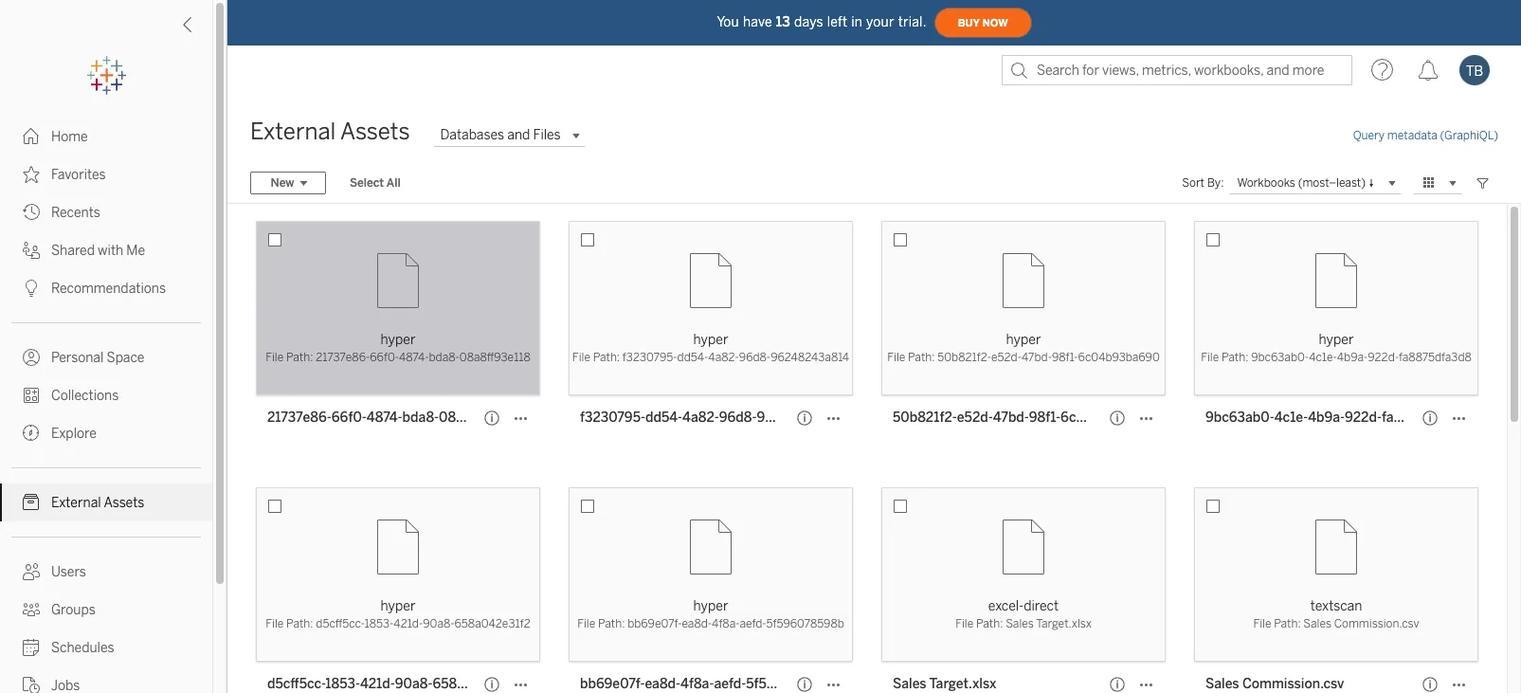 Task type: locate. For each thing, give the bounding box(es) containing it.
by text only_f5he34f image for home
[[23, 128, 40, 145]]

1 vertical spatial 658a042e31f2
[[433, 676, 524, 692]]

0 vertical spatial 658a042e31f2
[[455, 617, 531, 631]]

4a82- up f3230795-dd54-4a82-96d8-96248243a814
[[709, 351, 739, 364]]

658a042e31f2
[[455, 617, 531, 631], [433, 676, 524, 692]]

path: inside hyper file path: 9bc63ab0-4c1e-4b9a-922d-fa8875dfa3d8
[[1222, 351, 1249, 364]]

1 vertical spatial 66f0-
[[332, 410, 367, 426]]

by text only_f5he34f image for external assets
[[23, 494, 40, 511]]

by text only_f5he34f image inside external assets link
[[23, 494, 40, 511]]

1 horizontal spatial ea8d-
[[682, 617, 712, 631]]

0 vertical spatial 21737e86-
[[316, 351, 370, 364]]

bda8- down hyper file path: 21737e86-66f0-4874-bda8-08a8ff93e118
[[403, 410, 439, 426]]

e52d-
[[992, 351, 1022, 364], [957, 410, 993, 426]]

hyper inside hyper file path: 9bc63ab0-4c1e-4b9a-922d-fa8875dfa3d8
[[1319, 332, 1354, 348]]

0 vertical spatial 47bd-
[[1022, 351, 1052, 364]]

sales
[[1006, 617, 1034, 631], [1304, 617, 1332, 631], [893, 676, 927, 692], [1206, 676, 1240, 692]]

file inside hyper file path: 50b821f2-e52d-47bd-98f1-6c04b93ba690
[[888, 351, 906, 364]]

7 by text only_f5he34f image from the top
[[23, 601, 40, 618]]

5 by text only_f5he34f image from the top
[[23, 387, 40, 404]]

schedules link
[[0, 629, 212, 667]]

external assets
[[250, 118, 410, 145], [51, 495, 144, 511]]

path:
[[286, 351, 313, 364], [593, 351, 620, 364], [908, 351, 935, 364], [1222, 351, 1249, 364], [286, 617, 313, 631], [598, 617, 625, 631], [977, 617, 1004, 631], [1275, 617, 1302, 631]]

path: inside hyper file path: f3230795-dd54-4a82-96d8-96248243a814
[[593, 351, 620, 364]]

hyper up 50b821f2-e52d-47bd-98f1-6c04b93ba690
[[1007, 332, 1042, 348]]

13
[[776, 14, 791, 30]]

by text only_f5he34f image for collections
[[23, 387, 40, 404]]

path: inside textscan file path: sales commission.csv
[[1275, 617, 1302, 631]]

by text only_f5he34f image inside the favorites 'link'
[[23, 166, 40, 183]]

days
[[795, 14, 824, 30]]

databases and files
[[440, 127, 561, 143]]

by:
[[1208, 176, 1224, 190]]

3 by text only_f5he34f image from the top
[[23, 280, 40, 297]]

file inside hyper file path: 21737e86-66f0-4874-bda8-08a8ff93e118
[[266, 351, 284, 364]]

1 vertical spatial bb69e07f-
[[580, 676, 645, 692]]

commission.csv down textscan file path: sales commission.csv
[[1243, 676, 1345, 692]]

1 horizontal spatial target.xlsx
[[1036, 617, 1092, 631]]

9bc63ab0- inside hyper file path: 9bc63ab0-4c1e-4b9a-922d-fa8875dfa3d8
[[1252, 351, 1310, 364]]

home
[[51, 129, 88, 145]]

by text only_f5he34f image inside 'users' link
[[23, 563, 40, 580]]

98f1-
[[1052, 351, 1079, 364], [1030, 410, 1061, 426]]

home link
[[0, 118, 212, 156]]

08a8ff93e118
[[460, 351, 531, 364], [439, 410, 524, 426]]

922d-
[[1369, 351, 1400, 364], [1346, 410, 1382, 426]]

groups
[[51, 602, 96, 618]]

4f8a- down hyper file path: bb69e07f-ea8d-4f8a-aefd-5f596078598b on the bottom of the page
[[681, 676, 714, 692]]

0 vertical spatial f3230795-
[[623, 351, 678, 364]]

hyper for bda8-
[[381, 332, 416, 348]]

2 by text only_f5he34f image from the top
[[23, 242, 40, 259]]

922d- up 9bc63ab0-4c1e-4b9a-922d-fa8875dfa3d8
[[1369, 351, 1400, 364]]

0 vertical spatial dd54-
[[678, 351, 709, 364]]

4 by text only_f5he34f image from the top
[[23, 563, 40, 580]]

1 by text only_f5he34f image from the top
[[23, 128, 40, 145]]

by text only_f5he34f image inside schedules 'link'
[[23, 639, 40, 656]]

0 vertical spatial 90a8-
[[423, 617, 455, 631]]

0 vertical spatial 5f596078598b
[[767, 617, 845, 631]]

922d- inside hyper file path: 9bc63ab0-4c1e-4b9a-922d-fa8875dfa3d8
[[1369, 351, 1400, 364]]

file inside hyper file path: bb69e07f-ea8d-4f8a-aefd-5f596078598b
[[578, 617, 596, 631]]

0 vertical spatial 6c04b93ba690
[[1079, 351, 1160, 364]]

0 vertical spatial fa8875dfa3d8
[[1400, 351, 1472, 364]]

all
[[387, 176, 401, 190]]

0 vertical spatial target.xlsx
[[1036, 617, 1092, 631]]

1 by text only_f5he34f image from the top
[[23, 166, 40, 183]]

0 horizontal spatial external
[[51, 495, 101, 511]]

assets
[[340, 118, 410, 145], [104, 495, 144, 511]]

47bd-
[[1022, 351, 1052, 364], [993, 410, 1030, 426]]

0 vertical spatial 50b821f2-
[[938, 351, 992, 364]]

96d8- up f3230795-dd54-4a82-96d8-96248243a814
[[739, 351, 771, 364]]

0 vertical spatial bb69e07f-
[[628, 617, 682, 631]]

0 vertical spatial aefd-
[[740, 617, 767, 631]]

3 by text only_f5he34f image from the top
[[23, 494, 40, 511]]

4f8a- up bb69e07f-ea8d-4f8a-aefd-5f596078598b
[[712, 617, 740, 631]]

5f596078598b
[[767, 617, 845, 631], [746, 676, 840, 692]]

1 horizontal spatial 1853-
[[365, 617, 394, 631]]

you have 13 days left in your trial.
[[717, 14, 927, 30]]

collections link
[[0, 376, 212, 414]]

66f0-
[[370, 351, 399, 364], [332, 410, 367, 426]]

4f8a- inside hyper file path: bb69e07f-ea8d-4f8a-aefd-5f596078598b
[[712, 617, 740, 631]]

by text only_f5he34f image inside 'collections' link
[[23, 387, 40, 404]]

0 vertical spatial 9bc63ab0-
[[1252, 351, 1310, 364]]

0 vertical spatial 96d8-
[[739, 351, 771, 364]]

9bc63ab0-
[[1252, 351, 1310, 364], [1206, 410, 1275, 426]]

file inside hyper file path: d5cff5cc-1853-421d-90a8-658a042e31f2
[[266, 617, 284, 631]]

external
[[250, 118, 336, 145], [51, 495, 101, 511]]

files
[[533, 127, 561, 143]]

50b821f2-
[[938, 351, 992, 364], [893, 410, 957, 426]]

by text only_f5he34f image left recommendations
[[23, 280, 40, 297]]

2 by text only_f5he34f image from the top
[[23, 204, 40, 221]]

0 vertical spatial external
[[250, 118, 336, 145]]

1 vertical spatial 4874-
[[367, 410, 403, 426]]

0 vertical spatial 4c1e-
[[1310, 351, 1338, 364]]

0 vertical spatial 4b9a-
[[1338, 351, 1369, 364]]

96d8-
[[739, 351, 771, 364], [719, 410, 757, 426]]

0 vertical spatial 4f8a-
[[712, 617, 740, 631]]

select all
[[350, 176, 401, 190]]

47bd- up 50b821f2-e52d-47bd-98f1-6c04b93ba690
[[1022, 351, 1052, 364]]

f3230795-
[[623, 351, 678, 364], [580, 410, 646, 426]]

ea8d- up bb69e07f-ea8d-4f8a-aefd-5f596078598b
[[682, 617, 712, 631]]

path: inside hyper file path: d5cff5cc-1853-421d-90a8-658a042e31f2
[[286, 617, 313, 631]]

hyper inside hyper file path: d5cff5cc-1853-421d-90a8-658a042e31f2
[[381, 598, 416, 614]]

path: inside hyper file path: 50b821f2-e52d-47bd-98f1-6c04b93ba690
[[908, 351, 935, 364]]

query metadata (graphiql)
[[1354, 129, 1499, 142]]

hyper inside hyper file path: 50b821f2-e52d-47bd-98f1-6c04b93ba690
[[1007, 332, 1042, 348]]

1 horizontal spatial assets
[[340, 118, 410, 145]]

0 vertical spatial 922d-
[[1369, 351, 1400, 364]]

0 vertical spatial 66f0-
[[370, 351, 399, 364]]

1 horizontal spatial 66f0-
[[370, 351, 399, 364]]

0 vertical spatial external assets
[[250, 118, 410, 145]]

1853- up d5cff5cc-1853-421d-90a8-658a042e31f2
[[365, 617, 394, 631]]

by text only_f5he34f image left personal
[[23, 349, 40, 366]]

by text only_f5he34f image for users
[[23, 563, 40, 580]]

by text only_f5he34f image left collections at the left bottom of the page
[[23, 387, 40, 404]]

1 horizontal spatial external
[[250, 118, 336, 145]]

47bd- down hyper file path: 50b821f2-e52d-47bd-98f1-6c04b93ba690 in the right of the page
[[993, 410, 1030, 426]]

4b9a-
[[1338, 351, 1369, 364], [1309, 410, 1346, 426]]

0 vertical spatial 421d-
[[394, 617, 423, 631]]

hyper inside hyper file path: 21737e86-66f0-4874-bda8-08a8ff93e118
[[381, 332, 416, 348]]

0 vertical spatial 4874-
[[399, 351, 429, 364]]

0 vertical spatial 96248243a814
[[771, 351, 850, 364]]

98f1- inside hyper file path: 50b821f2-e52d-47bd-98f1-6c04b93ba690
[[1052, 351, 1079, 364]]

left
[[828, 14, 848, 30]]

66f0- up 21737e86-66f0-4874-bda8-08a8ff93e118
[[370, 351, 399, 364]]

90a8- down hyper file path: d5cff5cc-1853-421d-90a8-658a042e31f2
[[395, 676, 433, 692]]

by text only_f5he34f image left shared
[[23, 242, 40, 259]]

1 vertical spatial target.xlsx
[[930, 676, 997, 692]]

9bc63ab0-4c1e-4b9a-922d-fa8875dfa3d8
[[1206, 410, 1470, 426]]

0 vertical spatial e52d-
[[992, 351, 1022, 364]]

1853- down hyper file path: d5cff5cc-1853-421d-90a8-658a042e31f2
[[326, 676, 360, 692]]

4874- down hyper file path: 21737e86-66f0-4874-bda8-08a8ff93e118
[[367, 410, 403, 426]]

by text only_f5he34f image for groups
[[23, 601, 40, 618]]

4f8a-
[[712, 617, 740, 631], [681, 676, 714, 692]]

query
[[1354, 129, 1385, 142]]

path: inside hyper file path: 21737e86-66f0-4874-bda8-08a8ff93e118
[[286, 351, 313, 364]]

hyper up 21737e86-66f0-4874-bda8-08a8ff93e118
[[381, 332, 416, 348]]

by text only_f5he34f image inside groups link
[[23, 601, 40, 618]]

target.xlsx inside excel-direct file path: sales target.xlsx
[[1036, 617, 1092, 631]]

1 vertical spatial 4c1e-
[[1275, 410, 1309, 426]]

0 horizontal spatial 4c1e-
[[1275, 410, 1309, 426]]

target.xlsx down the 'excel-'
[[930, 676, 997, 692]]

recents
[[51, 205, 100, 221]]

5 by text only_f5he34f image from the top
[[23, 639, 40, 656]]

4874-
[[399, 351, 429, 364], [367, 410, 403, 426]]

file for 4a82-
[[573, 351, 591, 364]]

922d- down hyper file path: 9bc63ab0-4c1e-4b9a-922d-fa8875dfa3d8
[[1346, 410, 1382, 426]]

personal space
[[51, 350, 145, 366]]

0 vertical spatial bda8-
[[429, 351, 460, 364]]

by text only_f5he34f image inside home link
[[23, 128, 40, 145]]

by text only_f5he34f image left favorites
[[23, 166, 40, 183]]

external assets link
[[0, 484, 212, 522]]

0 vertical spatial 08a8ff93e118
[[460, 351, 531, 364]]

external assets up select
[[250, 118, 410, 145]]

bda8- up 21737e86-66f0-4874-bda8-08a8ff93e118
[[429, 351, 460, 364]]

0 vertical spatial 4a82-
[[709, 351, 739, 364]]

ea8d-
[[682, 617, 712, 631], [645, 676, 681, 692]]

96248243a814
[[771, 351, 850, 364], [757, 410, 852, 426]]

by text only_f5he34f image left 'groups'
[[23, 601, 40, 618]]

by text only_f5he34f image inside explore link
[[23, 425, 40, 442]]

1 vertical spatial bda8-
[[403, 410, 439, 426]]

0 horizontal spatial 1853-
[[326, 676, 360, 692]]

4c1e- down hyper file path: 9bc63ab0-4c1e-4b9a-922d-fa8875dfa3d8
[[1275, 410, 1309, 426]]

90a8-
[[423, 617, 455, 631], [395, 676, 433, 692]]

aefd- down hyper file path: bb69e07f-ea8d-4f8a-aefd-5f596078598b on the bottom of the page
[[714, 676, 746, 692]]

98f1- down hyper file path: 50b821f2-e52d-47bd-98f1-6c04b93ba690 in the right of the page
[[1030, 410, 1061, 426]]

file inside hyper file path: f3230795-dd54-4a82-96d8-96248243a814
[[573, 351, 591, 364]]

external up new popup button
[[250, 118, 336, 145]]

421d- up d5cff5cc-1853-421d-90a8-658a042e31f2
[[394, 617, 423, 631]]

hyper up 9bc63ab0-4c1e-4b9a-922d-fa8875dfa3d8
[[1319, 332, 1354, 348]]

1 vertical spatial external assets
[[51, 495, 144, 511]]

0 horizontal spatial target.xlsx
[[930, 676, 997, 692]]

by text only_f5he34f image inside shared with me link
[[23, 242, 40, 259]]

1 vertical spatial aefd-
[[714, 676, 746, 692]]

66f0- down hyper file path: 21737e86-66f0-4874-bda8-08a8ff93e118
[[332, 410, 367, 426]]

1 vertical spatial dd54-
[[646, 410, 683, 426]]

external assets up 'users' link
[[51, 495, 144, 511]]

0 horizontal spatial assets
[[104, 495, 144, 511]]

1 vertical spatial 96d8-
[[719, 410, 757, 426]]

by text only_f5he34f image
[[23, 128, 40, 145], [23, 204, 40, 221], [23, 494, 40, 511], [23, 563, 40, 580], [23, 639, 40, 656], [23, 677, 40, 693]]

assets up 'users' link
[[104, 495, 144, 511]]

ea8d- down hyper file path: bb69e07f-ea8d-4f8a-aefd-5f596078598b on the bottom of the page
[[645, 676, 681, 692]]

1 vertical spatial external
[[51, 495, 101, 511]]

1 vertical spatial assets
[[104, 495, 144, 511]]

4a82- down hyper file path: f3230795-dd54-4a82-96d8-96248243a814
[[683, 410, 719, 426]]

target.xlsx down direct
[[1036, 617, 1092, 631]]

users link
[[0, 553, 212, 591]]

file inside hyper file path: 9bc63ab0-4c1e-4b9a-922d-fa8875dfa3d8
[[1202, 351, 1220, 364]]

21737e86-
[[316, 351, 370, 364], [267, 410, 332, 426]]

1 vertical spatial ea8d-
[[645, 676, 681, 692]]

08a8ff93e118 inside hyper file path: 21737e86-66f0-4874-bda8-08a8ff93e118
[[460, 351, 531, 364]]

90a8- up d5cff5cc-1853-421d-90a8-658a042e31f2
[[423, 617, 455, 631]]

hyper for 96d8-
[[694, 332, 729, 348]]

f3230795-dd54-4a82-96d8-96248243a814
[[580, 410, 852, 426]]

commission.csv down textscan
[[1335, 617, 1420, 631]]

d5cff5cc-
[[316, 617, 365, 631], [267, 676, 326, 692]]

path: inside hyper file path: bb69e07f-ea8d-4f8a-aefd-5f596078598b
[[598, 617, 625, 631]]

bda8-
[[429, 351, 460, 364], [403, 410, 439, 426]]

0 vertical spatial 1853-
[[365, 617, 394, 631]]

by text only_f5he34f image left explore
[[23, 425, 40, 442]]

target.xlsx
[[1036, 617, 1092, 631], [930, 676, 997, 692]]

file for 4b9a-
[[1202, 351, 1220, 364]]

external down explore
[[51, 495, 101, 511]]

dd54- up f3230795-dd54-4a82-96d8-96248243a814
[[678, 351, 709, 364]]

bda8- inside hyper file path: 21737e86-66f0-4874-bda8-08a8ff93e118
[[429, 351, 460, 364]]

me
[[126, 243, 145, 259]]

1 vertical spatial 98f1-
[[1030, 410, 1061, 426]]

fa8875dfa3d8
[[1400, 351, 1472, 364], [1382, 410, 1470, 426]]

4a82-
[[709, 351, 739, 364], [683, 410, 719, 426]]

commission.csv inside textscan file path: sales commission.csv
[[1335, 617, 1420, 631]]

1 vertical spatial 922d-
[[1346, 410, 1382, 426]]

0 vertical spatial assets
[[340, 118, 410, 145]]

file for 47bd-
[[888, 351, 906, 364]]

hyper inside hyper file path: bb69e07f-ea8d-4f8a-aefd-5f596078598b
[[694, 598, 729, 614]]

4874- up 21737e86-66f0-4874-bda8-08a8ff93e118
[[399, 351, 429, 364]]

hyper file path: d5cff5cc-1853-421d-90a8-658a042e31f2
[[266, 598, 531, 631]]

sort
[[1183, 176, 1205, 190]]

by text only_f5he34f image inside the recommendations link
[[23, 280, 40, 297]]

0 horizontal spatial external assets
[[51, 495, 144, 511]]

dd54-
[[678, 351, 709, 364], [646, 410, 683, 426]]

0 vertical spatial 98f1-
[[1052, 351, 1079, 364]]

4b9a- up 9bc63ab0-4c1e-4b9a-922d-fa8875dfa3d8
[[1338, 351, 1369, 364]]

1853-
[[365, 617, 394, 631], [326, 676, 360, 692]]

by text only_f5he34f image inside personal space link
[[23, 349, 40, 366]]

hyper up d5cff5cc-1853-421d-90a8-658a042e31f2
[[381, 598, 416, 614]]

50b821f2-e52d-47bd-98f1-6c04b93ba690
[[893, 410, 1159, 426]]

50b821f2- inside hyper file path: 50b821f2-e52d-47bd-98f1-6c04b93ba690
[[938, 351, 992, 364]]

96d8- down hyper file path: f3230795-dd54-4a82-96d8-96248243a814
[[719, 410, 757, 426]]

navigation panel element
[[0, 57, 212, 693]]

main navigation. press the up and down arrow keys to access links. element
[[0, 118, 212, 693]]

421d-
[[394, 617, 423, 631], [360, 676, 395, 692]]

dd54- down hyper file path: f3230795-dd54-4a82-96d8-96248243a814
[[646, 410, 683, 426]]

6c04b93ba690
[[1079, 351, 1160, 364], [1061, 410, 1159, 426]]

bb69e07f-
[[628, 617, 682, 631], [580, 676, 645, 692]]

0 horizontal spatial ea8d-
[[645, 676, 681, 692]]

4c1e- inside hyper file path: 9bc63ab0-4c1e-4b9a-922d-fa8875dfa3d8
[[1310, 351, 1338, 364]]

0 vertical spatial commission.csv
[[1335, 617, 1420, 631]]

by text only_f5he34f image for shared with me
[[23, 242, 40, 259]]

4c1e- up 9bc63ab0-4c1e-4b9a-922d-fa8875dfa3d8
[[1310, 351, 1338, 364]]

e52d- down hyper file path: 50b821f2-e52d-47bd-98f1-6c04b93ba690 in the right of the page
[[957, 410, 993, 426]]

file inside excel-direct file path: sales target.xlsx
[[956, 617, 974, 631]]

by text only_f5he34f image
[[23, 166, 40, 183], [23, 242, 40, 259], [23, 280, 40, 297], [23, 349, 40, 366], [23, 387, 40, 404], [23, 425, 40, 442], [23, 601, 40, 618]]

schedules
[[51, 640, 114, 656]]

hyper up bb69e07f-ea8d-4f8a-aefd-5f596078598b
[[694, 598, 729, 614]]

ea8d- inside hyper file path: bb69e07f-ea8d-4f8a-aefd-5f596078598b
[[682, 617, 712, 631]]

1 horizontal spatial 4c1e-
[[1310, 351, 1338, 364]]

select
[[350, 176, 384, 190]]

aefd- up bb69e07f-ea8d-4f8a-aefd-5f596078598b
[[740, 617, 767, 631]]

6 by text only_f5he34f image from the top
[[23, 425, 40, 442]]

4a82- inside hyper file path: f3230795-dd54-4a82-96d8-96248243a814
[[709, 351, 739, 364]]

0 vertical spatial d5cff5cc-
[[316, 617, 365, 631]]

e52d- up 50b821f2-e52d-47bd-98f1-6c04b93ba690
[[992, 351, 1022, 364]]

sales target.xlsx
[[893, 676, 997, 692]]

1 vertical spatial 50b821f2-
[[893, 410, 957, 426]]

0 vertical spatial ea8d-
[[682, 617, 712, 631]]

assets up select all
[[340, 118, 410, 145]]

hyper up f3230795-dd54-4a82-96d8-96248243a814
[[694, 332, 729, 348]]

421d- down hyper file path: d5cff5cc-1853-421d-90a8-658a042e31f2
[[360, 676, 395, 692]]

1 vertical spatial 4f8a-
[[681, 676, 714, 692]]

98f1- up 50b821f2-e52d-47bd-98f1-6c04b93ba690
[[1052, 351, 1079, 364]]

4b9a- down hyper file path: 9bc63ab0-4c1e-4b9a-922d-fa8875dfa3d8
[[1309, 410, 1346, 426]]

hyper inside hyper file path: f3230795-dd54-4a82-96d8-96248243a814
[[694, 332, 729, 348]]

hyper file path: 50b821f2-e52d-47bd-98f1-6c04b93ba690
[[888, 332, 1160, 364]]

4 by text only_f5he34f image from the top
[[23, 349, 40, 366]]

by text only_f5he34f image inside recents link
[[23, 204, 40, 221]]

bb69e07f- inside hyper file path: bb69e07f-ea8d-4f8a-aefd-5f596078598b
[[628, 617, 682, 631]]

1 horizontal spatial external assets
[[250, 118, 410, 145]]

f3230795- inside hyper file path: f3230795-dd54-4a82-96d8-96248243a814
[[623, 351, 678, 364]]



Task type: describe. For each thing, give the bounding box(es) containing it.
personal
[[51, 350, 104, 366]]

47bd- inside hyper file path: 50b821f2-e52d-47bd-98f1-6c04b93ba690
[[1022, 351, 1052, 364]]

sales inside excel-direct file path: sales target.xlsx
[[1006, 617, 1034, 631]]

textscan
[[1311, 598, 1363, 614]]

1 vertical spatial fa8875dfa3d8
[[1382, 410, 1470, 426]]

path: for 4f8a-
[[598, 617, 625, 631]]

658a042e31f2 inside hyper file path: d5cff5cc-1853-421d-90a8-658a042e31f2
[[455, 617, 531, 631]]

metadata
[[1388, 129, 1438, 142]]

sort by:
[[1183, 176, 1224, 190]]

90a8- inside hyper file path: d5cff5cc-1853-421d-90a8-658a042e31f2
[[423, 617, 455, 631]]

1 vertical spatial 1853-
[[326, 676, 360, 692]]

sales commission.csv
[[1206, 676, 1345, 692]]

favorites link
[[0, 156, 212, 193]]

now
[[983, 17, 1009, 29]]

your
[[867, 14, 895, 30]]

4874- inside hyper file path: 21737e86-66f0-4874-bda8-08a8ff93e118
[[399, 351, 429, 364]]

path: for 421d-
[[286, 617, 313, 631]]

file inside textscan file path: sales commission.csv
[[1254, 617, 1272, 631]]

explore link
[[0, 414, 212, 452]]

external assets inside main navigation. press the up and down arrow keys to access links. element
[[51, 495, 144, 511]]

96248243a814 inside hyper file path: f3230795-dd54-4a82-96d8-96248243a814
[[771, 351, 850, 364]]

1853- inside hyper file path: d5cff5cc-1853-421d-90a8-658a042e31f2
[[365, 617, 394, 631]]

excel-
[[989, 598, 1024, 614]]

recents link
[[0, 193, 212, 231]]

in
[[852, 14, 863, 30]]

1 vertical spatial 47bd-
[[993, 410, 1030, 426]]

with
[[98, 243, 123, 259]]

shared
[[51, 243, 95, 259]]

groups link
[[0, 591, 212, 629]]

recommendations
[[51, 281, 166, 297]]

dd54- inside hyper file path: f3230795-dd54-4a82-96d8-96248243a814
[[678, 351, 709, 364]]

external inside main navigation. press the up and down arrow keys to access links. element
[[51, 495, 101, 511]]

textscan file path: sales commission.csv
[[1254, 598, 1420, 631]]

1 vertical spatial e52d-
[[957, 410, 993, 426]]

96d8- inside hyper file path: f3230795-dd54-4a82-96d8-96248243a814
[[739, 351, 771, 364]]

path: for 47bd-
[[908, 351, 935, 364]]

21737e86-66f0-4874-bda8-08a8ff93e118
[[267, 410, 524, 426]]

hyper for 98f1-
[[1007, 332, 1042, 348]]

1 vertical spatial 4a82-
[[683, 410, 719, 426]]

bb69e07f-ea8d-4f8a-aefd-5f596078598b
[[580, 676, 840, 692]]

hyper file path: bb69e07f-ea8d-4f8a-aefd-5f596078598b
[[578, 598, 845, 631]]

file for 4874-
[[266, 351, 284, 364]]

4b9a- inside hyper file path: 9bc63ab0-4c1e-4b9a-922d-fa8875dfa3d8
[[1338, 351, 1369, 364]]

by text only_f5he34f image for recommendations
[[23, 280, 40, 297]]

shared with me
[[51, 243, 145, 259]]

1 vertical spatial commission.csv
[[1243, 676, 1345, 692]]

Search for views, metrics, workbooks, and more text field
[[1002, 55, 1353, 85]]

and
[[507, 127, 530, 143]]

new button
[[250, 172, 326, 194]]

1 vertical spatial d5cff5cc-
[[267, 676, 326, 692]]

1 vertical spatial f3230795-
[[580, 410, 646, 426]]

by text only_f5he34f image for explore
[[23, 425, 40, 442]]

1 vertical spatial 6c04b93ba690
[[1061, 410, 1159, 426]]

have
[[743, 14, 773, 30]]

aefd- inside hyper file path: bb69e07f-ea8d-4f8a-aefd-5f596078598b
[[740, 617, 767, 631]]

explore
[[51, 426, 97, 442]]

6c04b93ba690 inside hyper file path: 50b821f2-e52d-47bd-98f1-6c04b93ba690
[[1079, 351, 1160, 364]]

file for 421d-
[[266, 617, 284, 631]]

favorites
[[51, 167, 106, 183]]

1 vertical spatial 421d-
[[360, 676, 395, 692]]

query metadata (graphiql) link
[[1354, 129, 1499, 142]]

5f596078598b inside hyper file path: bb69e07f-ea8d-4f8a-aefd-5f596078598b
[[767, 617, 845, 631]]

assets inside main navigation. press the up and down arrow keys to access links. element
[[104, 495, 144, 511]]

hyper file path: 9bc63ab0-4c1e-4b9a-922d-fa8875dfa3d8
[[1202, 332, 1472, 364]]

by text only_f5he34f image for schedules
[[23, 639, 40, 656]]

e52d- inside hyper file path: 50b821f2-e52d-47bd-98f1-6c04b93ba690
[[992, 351, 1022, 364]]

space
[[107, 350, 145, 366]]

by text only_f5he34f image for recents
[[23, 204, 40, 221]]

by text only_f5he34f image for personal space
[[23, 349, 40, 366]]

buy now button
[[935, 8, 1032, 38]]

421d- inside hyper file path: d5cff5cc-1853-421d-90a8-658a042e31f2
[[394, 617, 423, 631]]

select all button
[[338, 172, 413, 194]]

shared with me link
[[0, 231, 212, 269]]

66f0- inside hyper file path: 21737e86-66f0-4874-bda8-08a8ff93e118
[[370, 351, 399, 364]]

users
[[51, 564, 86, 580]]

path: for 4a82-
[[593, 351, 620, 364]]

d5cff5cc- inside hyper file path: d5cff5cc-1853-421d-90a8-658a042e31f2
[[316, 617, 365, 631]]

d5cff5cc-1853-421d-90a8-658a042e31f2
[[267, 676, 524, 692]]

1 vertical spatial 90a8-
[[395, 676, 433, 692]]

you
[[717, 14, 739, 30]]

trial.
[[899, 14, 927, 30]]

personal space link
[[0, 339, 212, 376]]

21737e86- inside hyper file path: 21737e86-66f0-4874-bda8-08a8ff93e118
[[316, 351, 370, 364]]

hyper for 922d-
[[1319, 332, 1354, 348]]

1 vertical spatial 96248243a814
[[757, 410, 852, 426]]

databases and files button
[[433, 124, 586, 146]]

path: for 4874-
[[286, 351, 313, 364]]

hyper for aefd-
[[694, 598, 729, 614]]

1 vertical spatial 5f596078598b
[[746, 676, 840, 692]]

hyper file path: f3230795-dd54-4a82-96d8-96248243a814
[[573, 332, 850, 364]]

databases
[[440, 127, 504, 143]]

sales inside textscan file path: sales commission.csv
[[1304, 617, 1332, 631]]

new
[[271, 176, 294, 190]]

0 horizontal spatial 66f0-
[[332, 410, 367, 426]]

(graphiql)
[[1441, 129, 1499, 142]]

by text only_f5he34f image for favorites
[[23, 166, 40, 183]]

file for 4f8a-
[[578, 617, 596, 631]]

recommendations link
[[0, 269, 212, 307]]

path: for 4b9a-
[[1222, 351, 1249, 364]]

6 by text only_f5he34f image from the top
[[23, 677, 40, 693]]

excel-direct file path: sales target.xlsx
[[956, 598, 1092, 631]]

buy now
[[958, 17, 1009, 29]]

fa8875dfa3d8 inside hyper file path: 9bc63ab0-4c1e-4b9a-922d-fa8875dfa3d8
[[1400, 351, 1472, 364]]

buy
[[958, 17, 980, 29]]

collections
[[51, 388, 119, 404]]

1 vertical spatial 21737e86-
[[267, 410, 332, 426]]

1 vertical spatial 9bc63ab0-
[[1206, 410, 1275, 426]]

1 vertical spatial 4b9a-
[[1309, 410, 1346, 426]]

hyper for 90a8-
[[381, 598, 416, 614]]

direct
[[1024, 598, 1059, 614]]

path: inside excel-direct file path: sales target.xlsx
[[977, 617, 1004, 631]]

1 vertical spatial 08a8ff93e118
[[439, 410, 524, 426]]

hyper file path: 21737e86-66f0-4874-bda8-08a8ff93e118
[[266, 332, 531, 364]]



Task type: vqa. For each thing, say whether or not it's contained in the screenshot.


